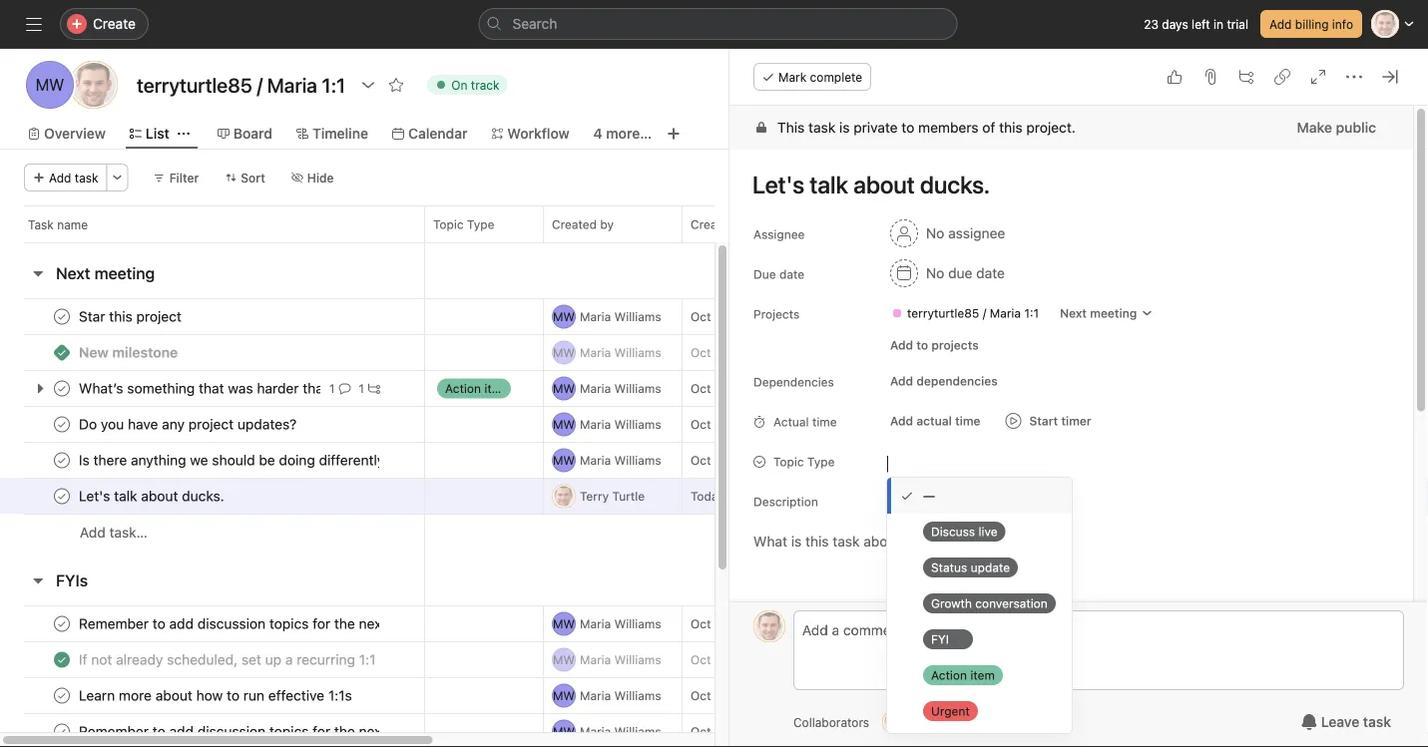 Task type: vqa. For each thing, say whether or not it's contained in the screenshot.
PUBLIC
yes



Task type: describe. For each thing, give the bounding box(es) containing it.
hide button
[[282, 164, 343, 192]]

completed checkbox for if not already scheduled, set up a recurring 1:1 meeting in your calendar text box
[[50, 649, 74, 672]]

creator for new milestone cell
[[543, 334, 683, 371]]

let's talk about ducks. cell
[[0, 478, 425, 515]]

williams for 1st remember to add discussion topics for the next meeting text field from the bottom's creator for remember to add discussion topics for the next meeting cell
[[615, 725, 662, 739]]

on track button
[[419, 71, 517, 99]]

topic type field for remember to add discussion topics for the next meeting cell
[[424, 714, 544, 748]]

maria for creator for if not already scheduled, set up a recurring 1:1 meeting in your calendar cell
[[580, 653, 611, 667]]

add to projects
[[891, 338, 979, 352]]

this
[[1000, 119, 1023, 136]]

add for add to projects
[[891, 338, 914, 352]]

next inside button
[[56, 264, 90, 283]]

0 likes. click to like this task image
[[1167, 69, 1183, 85]]

mw for creator for new milestone cell in the top left of the page
[[553, 346, 575, 360]]

actual
[[917, 414, 952, 428]]

trial
[[1228, 17, 1249, 31]]

1:1
[[1025, 307, 1039, 321]]

Learn more about how to run effective 1:1s text field
[[75, 686, 358, 706]]

collapse task list for this section image for fyis
[[30, 573, 46, 589]]

board link
[[217, 123, 273, 145]]

leave
[[1322, 714, 1360, 731]]

4
[[594, 125, 603, 142]]

add task
[[49, 171, 98, 185]]

terry turtle
[[580, 490, 645, 504]]

9 oct from the top
[[691, 725, 711, 739]]

maria for creator for new milestone cell in the top left of the page
[[580, 346, 611, 360]]

repeats image
[[1011, 724, 1027, 740]]

maria for creator for star this project cell
[[580, 310, 611, 324]]

left
[[1192, 17, 1211, 31]]

make public button
[[1285, 110, 1390, 146]]

on
[[451, 78, 468, 92]]

Task Name text field
[[740, 162, 1390, 208]]

maria williams for creator for learn more about how to run effective 1:1s cell
[[580, 689, 662, 703]]

add dependencies button
[[882, 367, 1007, 395]]

remember to add discussion topics for the next meeting cell for creator for remember to add discussion topics for the next meeting cell associated with first remember to add discussion topics for the next meeting text field from the top
[[0, 606, 425, 643]]

Star this project text field
[[75, 307, 188, 327]]

full screen image
[[1311, 69, 1327, 85]]

hide
[[307, 171, 334, 185]]

main content inside "let's talk about ducks." dialog
[[730, 106, 1414, 748]]

overview
[[44, 125, 106, 142]]

0 horizontal spatial time
[[813, 415, 837, 429]]

Let's talk about ducks. text field
[[75, 487, 230, 507]]

mark complete
[[779, 70, 863, 84]]

add for add dependencies
[[891, 374, 914, 388]]

type inside row
[[467, 218, 495, 232]]

mw for creator for what's something that was harder than expected? cell
[[553, 382, 575, 396]]

add task… row
[[0, 514, 1172, 551]]

overview link
[[28, 123, 106, 145]]

dependencies
[[917, 374, 998, 388]]

add or remove collaborators image
[[975, 717, 987, 729]]

make public
[[1298, 119, 1377, 136]]

add task… button
[[80, 522, 148, 544]]

terry
[[580, 490, 609, 504]]

topic inside main content
[[774, 455, 804, 469]]

oct 19 for creator for remember to add discussion topics for the next meeting cell associated with first remember to add discussion topics for the next meeting text field from the top
[[691, 618, 728, 632]]

next meeting inside popup button
[[1060, 307, 1138, 321]]

billing
[[1296, 17, 1329, 31]]

collaborators
[[794, 716, 870, 730]]

projects
[[754, 308, 800, 322]]

date inside dropdown button
[[977, 265, 1005, 282]]

actual time
[[774, 415, 837, 429]]

oct for creator for do you have any project updates? cell
[[691, 418, 711, 432]]

filter button
[[144, 164, 208, 192]]

completed image for "learn more about how to run effective 1:1s" text field
[[50, 684, 74, 708]]

info
[[1333, 17, 1354, 31]]

add for add task
[[49, 171, 71, 185]]

timeline
[[313, 125, 368, 142]]

remember to add discussion topics for the next meeting cell for 1st remember to add discussion topics for the next meeting text field from the bottom's creator for remember to add discussion topics for the next meeting cell
[[0, 714, 425, 748]]

description
[[754, 495, 819, 509]]

leave task
[[1322, 714, 1392, 731]]

— button
[[882, 447, 1001, 475]]

timer
[[1062, 414, 1092, 428]]

3 19 from the top
[[715, 382, 728, 396]]

of
[[983, 119, 996, 136]]

0 horizontal spatial date
[[780, 268, 805, 282]]

oct for creator for learn more about how to run effective 1:1s cell
[[691, 689, 711, 703]]

created by
[[552, 218, 614, 232]]

on track
[[451, 78, 500, 92]]

row containing tt
[[0, 478, 1172, 515]]

23
[[1144, 17, 1159, 31]]

completed checkbox for do you have any project updates? text field
[[50, 413, 74, 437]]

Is there anything we should be doing differently? text field
[[75, 451, 380, 471]]

days
[[1163, 17, 1189, 31]]

what's something that was harder than expected? cell
[[0, 370, 425, 407]]

0 horizontal spatial topic
[[433, 218, 464, 232]]

header fyis tree grid
[[0, 606, 1172, 748]]

maria for creator for learn more about how to run effective 1:1s cell
[[580, 689, 611, 703]]

show options image
[[361, 77, 377, 93]]

completed image for the let's talk about ducks. text box
[[50, 485, 74, 509]]

completed image for first remember to add discussion topics for the next meeting text field from the top
[[50, 613, 74, 637]]

time inside dropdown button
[[956, 414, 981, 428]]

start
[[1030, 414, 1059, 428]]

oct 19 for creator for new milestone cell in the top left of the page
[[691, 346, 728, 360]]

Completed milestone checkbox
[[54, 345, 70, 361]]

maria williams for creator for is there anything we should be doing differently? cell at the bottom
[[580, 454, 662, 468]]

no due date
[[927, 265, 1005, 282]]

If not already scheduled, set up a recurring 1:1 meeting in your calendar text field
[[75, 650, 380, 670]]

add billing info
[[1270, 17, 1354, 31]]

created for created on
[[691, 218, 736, 232]]

filter
[[169, 171, 199, 185]]

workflow link
[[492, 123, 570, 145]]

creator for let's talk about ducks. cell
[[543, 478, 683, 515]]

due date
[[754, 268, 805, 282]]

meeting inside button
[[94, 264, 155, 283]]

6 oct from the top
[[691, 618, 711, 632]]

New milestone text field
[[75, 343, 184, 363]]

complete
[[810, 70, 863, 84]]

fyis
[[56, 572, 88, 591]]

workflow
[[508, 125, 570, 142]]

completed checkbox inside what's something that was harder than expected? cell
[[50, 377, 74, 401]]

2 remember to add discussion topics for the next meeting text field from the top
[[75, 722, 380, 742]]

project.
[[1027, 119, 1076, 136]]

creator for do you have any project updates? cell
[[543, 406, 683, 443]]

timeline link
[[297, 123, 368, 145]]

no due date button
[[882, 256, 1014, 292]]

6 maria williams from the top
[[580, 618, 662, 632]]

action item button
[[425, 371, 543, 407]]

maria williams for creator for what's something that was harder than expected? cell
[[580, 382, 662, 396]]

created for created by
[[552, 218, 597, 232]]

today
[[691, 490, 725, 504]]

more actions image
[[111, 172, 123, 184]]

creator for if not already scheduled, set up a recurring 1:1 meeting in your calendar cell
[[543, 642, 683, 679]]

list link
[[130, 123, 170, 145]]

williams for creator for remember to add discussion topics for the next meeting cell associated with first remember to add discussion topics for the next meeting text field from the top
[[615, 618, 662, 632]]

Do you have any project updates? text field
[[75, 415, 303, 435]]

maria williams for creator for new milestone cell in the top left of the page
[[580, 346, 662, 360]]

turtle
[[613, 490, 645, 504]]

maria for creator for is there anything we should be doing differently? cell at the bottom
[[580, 454, 611, 468]]

1 subtask image
[[368, 383, 380, 395]]

add actual time button
[[882, 407, 990, 435]]

creator for is there anything we should be doing differently? cell
[[543, 442, 683, 479]]

oct for creator for is there anything we should be doing differently? cell at the bottom
[[691, 454, 711, 468]]

completed milestone image
[[54, 345, 70, 361]]

/
[[983, 307, 987, 321]]

maria for creator for what's something that was harder than expected? cell
[[580, 382, 611, 396]]

task name
[[28, 218, 88, 232]]

completed image for if not already scheduled, set up a recurring 1:1 meeting in your calendar text box
[[50, 649, 74, 672]]

create button
[[60, 8, 149, 40]]

3 oct 19 from the top
[[691, 382, 728, 396]]

completed image for is there anything we should be doing differently? text field
[[50, 449, 74, 473]]

if not already scheduled, set up a recurring 1:1 meeting in your calendar cell
[[0, 642, 425, 679]]

oct 19 for creator for if not already scheduled, set up a recurring 1:1 meeting in your calendar cell
[[691, 653, 728, 667]]

assignee
[[754, 228, 805, 242]]

add dependencies
[[891, 374, 998, 388]]

make
[[1298, 119, 1333, 136]]

oct 19 for 1st remember to add discussion topics for the next meeting text field from the bottom's creator for remember to add discussion topics for the next meeting cell
[[691, 725, 728, 739]]

more…
[[606, 125, 652, 142]]

3 oct from the top
[[691, 382, 711, 396]]

expand sidebar image
[[26, 16, 42, 32]]

oct for creator for if not already scheduled, set up a recurring 1:1 meeting in your calendar cell
[[691, 653, 711, 667]]

calendar
[[408, 125, 468, 142]]

no assignee
[[927, 225, 1006, 242]]

1 vertical spatial tt button
[[883, 711, 907, 735]]

search button
[[479, 8, 958, 40]]

assignee
[[949, 225, 1006, 242]]

action
[[445, 382, 481, 396]]



Task type: locate. For each thing, give the bounding box(es) containing it.
add left task…
[[80, 525, 106, 541]]

action item
[[445, 382, 509, 396]]

topic type down calendar
[[433, 218, 495, 232]]

move tasks between sections image
[[392, 726, 404, 738]]

next right 1:1
[[1060, 307, 1087, 321]]

no inside dropdown button
[[927, 225, 945, 242]]

9 oct 19 from the top
[[691, 725, 728, 739]]

0 vertical spatial creator for remember to add discussion topics for the next meeting cell
[[543, 606, 683, 643]]

row containing task name
[[0, 206, 1172, 243]]

add task…
[[80, 525, 148, 541]]

1 vertical spatial type
[[808, 455, 835, 469]]

add down overview link
[[49, 171, 71, 185]]

1 completed image from the top
[[50, 305, 74, 329]]

maria right /
[[990, 307, 1021, 321]]

oct 19
[[691, 310, 728, 324], [691, 346, 728, 360], [691, 382, 728, 396], [691, 418, 728, 432], [691, 454, 728, 468], [691, 618, 728, 632], [691, 653, 728, 667], [691, 689, 728, 703], [691, 725, 728, 739]]

maria up the 'terry'
[[580, 454, 611, 468]]

maria inside terryturtle85 / maria 1:1 link
[[990, 307, 1021, 321]]

8 oct from the top
[[691, 689, 711, 703]]

1 horizontal spatial date
[[977, 265, 1005, 282]]

creator for remember to add discussion topics for the next meeting cell for first remember to add discussion topics for the next meeting text field from the top
[[543, 606, 683, 643]]

1 horizontal spatial type
[[808, 455, 835, 469]]

created on
[[691, 218, 753, 232]]

completed image for 1st remember to add discussion topics for the next meeting text field from the bottom
[[50, 720, 74, 744]]

williams for creator for what's something that was harder than expected? cell
[[615, 382, 662, 396]]

task for this
[[809, 119, 836, 136]]

maria inside creator for star this project cell
[[580, 310, 611, 324]]

add
[[1270, 17, 1292, 31], [49, 171, 71, 185], [891, 338, 914, 352], [891, 374, 914, 388], [891, 414, 914, 428], [80, 525, 106, 541]]

williams inside creator for new milestone cell
[[615, 346, 662, 360]]

4 williams from the top
[[615, 418, 662, 432]]

completed image inside do you have any project updates? cell
[[50, 413, 74, 437]]

1 vertical spatial creator for remember to add discussion topics for the next meeting cell
[[543, 714, 683, 748]]

williams inside creator for do you have any project updates? cell
[[615, 418, 662, 432]]

williams for creator for do you have any project updates? cell
[[615, 418, 662, 432]]

1 vertical spatial task
[[75, 171, 98, 185]]

1 vertical spatial next
[[1060, 307, 1087, 321]]

mw for creator for is there anything we should be doing differently? cell at the bottom
[[553, 454, 575, 468]]

date right due
[[780, 268, 805, 282]]

2 remember to add discussion topics for the next meeting cell from the top
[[0, 714, 425, 748]]

next meeting button
[[56, 256, 155, 292]]

2 horizontal spatial task
[[1364, 714, 1392, 731]]

2 williams from the top
[[615, 346, 662, 360]]

0 vertical spatial no
[[927, 225, 945, 242]]

completed checkbox up the fyis button
[[50, 485, 74, 509]]

maria williams
[[580, 310, 662, 324], [580, 346, 662, 360], [580, 382, 662, 396], [580, 418, 662, 432], [580, 454, 662, 468], [580, 618, 662, 632], [580, 653, 662, 667], [580, 689, 662, 703], [580, 725, 662, 739]]

time right actual
[[956, 414, 981, 428]]

williams for creator for star this project cell
[[615, 310, 662, 324]]

1 vertical spatial next meeting
[[1060, 307, 1138, 321]]

public
[[1337, 119, 1377, 136]]

williams for creator for new milestone cell in the top left of the page
[[615, 346, 662, 360]]

completed image inside learn more about how to run effective 1:1s 'cell'
[[50, 684, 74, 708]]

created left by
[[552, 218, 597, 232]]

no left the due
[[927, 265, 945, 282]]

no assignee button
[[882, 216, 1015, 252]]

collapse task list for this section image for next meeting
[[30, 266, 46, 282]]

3 williams from the top
[[615, 382, 662, 396]]

maria williams inside creator for do you have any project updates? cell
[[580, 418, 662, 432]]

9 maria williams from the top
[[580, 725, 662, 739]]

2 oct 19 from the top
[[691, 346, 728, 360]]

1 williams from the top
[[615, 310, 662, 324]]

oct 19 for creator for is there anything we should be doing differently? cell at the bottom
[[691, 454, 728, 468]]

3 completed checkbox from the top
[[50, 413, 74, 437]]

1 horizontal spatial next
[[1060, 307, 1087, 321]]

1 created from the left
[[552, 218, 597, 232]]

maria williams up creator for do you have any project updates? cell
[[580, 382, 662, 396]]

williams up creator for is there anything we should be doing differently? cell at the bottom
[[615, 418, 662, 432]]

task left more actions icon
[[75, 171, 98, 185]]

4 oct 19 from the top
[[691, 418, 728, 432]]

mw up creator for what's something that was harder than expected? cell
[[553, 346, 575, 360]]

collapse task list for this section image down task
[[30, 266, 46, 282]]

create
[[93, 15, 136, 32]]

williams inside creator for what's something that was harder than expected? cell
[[615, 382, 662, 396]]

1 vertical spatial topic
[[774, 455, 804, 469]]

mw inside creator for if not already scheduled, set up a recurring 1:1 meeting in your calendar cell
[[553, 653, 575, 667]]

oct for creator for new milestone cell in the top left of the page
[[691, 346, 711, 360]]

remember to add discussion topics for the next meeting cell down "learn more about how to run effective 1:1s" text field
[[0, 714, 425, 748]]

completed checkbox inside do you have any project updates? cell
[[50, 413, 74, 437]]

maria williams inside creator for new milestone cell
[[580, 346, 662, 360]]

remember to add discussion topics for the next meeting text field down "learn more about how to run effective 1:1s" text field
[[75, 722, 380, 742]]

4 completed image from the top
[[50, 485, 74, 509]]

task
[[28, 218, 54, 232]]

maria inside creator for learn more about how to run effective 1:1s cell
[[580, 689, 611, 703]]

5 completed image from the top
[[50, 613, 74, 637]]

calendar link
[[392, 123, 468, 145]]

williams up creator for new milestone cell in the top left of the page
[[615, 310, 662, 324]]

maria down creator for what's something that was harder than expected? cell
[[580, 418, 611, 432]]

completed checkbox inside if not already scheduled, set up a recurring 1:1 meeting in your calendar cell
[[50, 649, 74, 672]]

6 19 from the top
[[715, 618, 728, 632]]

williams down creator for if not already scheduled, set up a recurring 1:1 meeting in your calendar cell
[[615, 689, 662, 703]]

add down add to projects
[[891, 374, 914, 388]]

task…
[[109, 525, 148, 541]]

2 created from the left
[[691, 218, 736, 232]]

1 horizontal spatial topic type
[[774, 455, 835, 469]]

members
[[919, 119, 979, 136]]

1 horizontal spatial to
[[917, 338, 929, 352]]

this
[[778, 119, 805, 136]]

maria williams inside creator for if not already scheduled, set up a recurring 1:1 meeting in your calendar cell
[[580, 653, 662, 667]]

topic down actual in the bottom of the page
[[774, 455, 804, 469]]

7 19 from the top
[[715, 653, 728, 667]]

williams inside creator for if not already scheduled, set up a recurring 1:1 meeting in your calendar cell
[[615, 653, 662, 667]]

williams inside creator for is there anything we should be doing differently? cell
[[615, 454, 662, 468]]

4 more…
[[594, 125, 652, 142]]

completed checkbox for star this project text box
[[50, 305, 74, 329]]

maria williams up creator for new milestone cell in the top left of the page
[[580, 310, 662, 324]]

1 horizontal spatial task
[[809, 119, 836, 136]]

1 vertical spatial remember to add discussion topics for the next meeting cell
[[0, 714, 425, 748]]

4 maria williams from the top
[[580, 418, 662, 432]]

1 vertical spatial collapse task list for this section image
[[30, 573, 46, 589]]

terryturtle85 / maria 1:1 link
[[884, 304, 1047, 324]]

completed image for do you have any project updates? text field
[[50, 413, 74, 437]]

1 oct from the top
[[691, 310, 711, 324]]

19 for creator for is there anything we should be doing differently? cell at the bottom
[[715, 454, 728, 468]]

mw for creator for star this project cell
[[553, 310, 575, 324]]

2 collapse task list for this section image from the top
[[30, 573, 46, 589]]

completed image inside is there anything we should be doing differently? cell
[[50, 449, 74, 473]]

tt
[[84, 75, 104, 94], [557, 490, 572, 504], [762, 620, 777, 634], [887, 716, 902, 730]]

4 more… button
[[594, 123, 652, 145]]

mw inside creator for is there anything we should be doing differently? cell
[[553, 454, 575, 468]]

0 vertical spatial remember to add discussion topics for the next meeting cell
[[0, 606, 425, 643]]

0 vertical spatial remember to add discussion topics for the next meeting text field
[[75, 615, 380, 635]]

7 williams from the top
[[615, 653, 662, 667]]

row
[[0, 206, 1172, 243], [24, 242, 1147, 244], [0, 299, 1172, 335], [0, 334, 1172, 371], [0, 370, 1172, 407], [0, 406, 1172, 443], [0, 442, 1172, 479], [0, 478, 1172, 515], [0, 606, 1172, 643], [0, 642, 1172, 679], [0, 678, 1172, 715], [0, 714, 1172, 748]]

meeting up star this project text box
[[94, 264, 155, 283]]

on
[[739, 218, 753, 232]]

completed image
[[50, 377, 74, 401]]

mw for creator for if not already scheduled, set up a recurring 1:1 meeting in your calendar cell
[[553, 653, 575, 667]]

williams inside creator for learn more about how to run effective 1:1s cell
[[615, 689, 662, 703]]

meeting inside popup button
[[1091, 307, 1138, 321]]

maria up creator for do you have any project updates? cell
[[580, 382, 611, 396]]

to inside add to projects button
[[917, 338, 929, 352]]

2 no from the top
[[927, 265, 945, 282]]

1 horizontal spatial next meeting
[[1060, 307, 1138, 321]]

maria williams inside creator for what's something that was harder than expected? cell
[[580, 382, 662, 396]]

topic type
[[433, 218, 495, 232], [774, 455, 835, 469]]

1 horizontal spatial meeting
[[1091, 307, 1138, 321]]

add inside dropdown button
[[891, 414, 914, 428]]

collapse task list for this section image
[[30, 266, 46, 282], [30, 573, 46, 589]]

8 williams from the top
[[615, 689, 662, 703]]

5 williams from the top
[[615, 454, 662, 468]]

Remember to add discussion topics for the next meeting text field
[[75, 615, 380, 635], [75, 722, 380, 742]]

task inside button
[[1364, 714, 1392, 731]]

oct
[[691, 310, 711, 324], [691, 346, 711, 360], [691, 382, 711, 396], [691, 418, 711, 432], [691, 454, 711, 468], [691, 618, 711, 632], [691, 653, 711, 667], [691, 689, 711, 703], [691, 725, 711, 739]]

19 for creator for do you have any project updates? cell
[[715, 418, 728, 432]]

5 maria williams from the top
[[580, 454, 662, 468]]

collapse task list for this section image left the fyis button
[[30, 573, 46, 589]]

3 completed image from the top
[[50, 449, 74, 473]]

0 vertical spatial next
[[56, 264, 90, 283]]

0 vertical spatial meeting
[[94, 264, 155, 283]]

in
[[1214, 17, 1224, 31]]

williams up creator for if not already scheduled, set up a recurring 1:1 meeting in your calendar cell
[[615, 618, 662, 632]]

add subtask image
[[1239, 69, 1255, 85]]

creator for remember to add discussion topics for the next meeting cell up creator for learn more about how to run effective 1:1s cell
[[543, 606, 683, 643]]

tt button
[[754, 611, 786, 643], [883, 711, 907, 735]]

completed checkbox for first remember to add discussion topics for the next meeting text field from the top
[[50, 613, 74, 637]]

williams up creator for learn more about how to run effective 1:1s cell
[[615, 653, 662, 667]]

7 maria williams from the top
[[580, 653, 662, 667]]

do you have any project updates? cell
[[0, 406, 425, 443]]

Completed checkbox
[[50, 449, 74, 473], [50, 485, 74, 509]]

add inside "button"
[[49, 171, 71, 185]]

due
[[949, 265, 973, 282]]

0 horizontal spatial task
[[75, 171, 98, 185]]

maria inside creator for is there anything we should be doing differently? cell
[[580, 454, 611, 468]]

main content containing this task is private to members of this project.
[[730, 106, 1414, 748]]

mw inside creator for star this project cell
[[553, 310, 575, 324]]

4 19 from the top
[[715, 418, 728, 432]]

completed checkbox inside learn more about how to run effective 1:1s 'cell'
[[50, 684, 74, 708]]

1 vertical spatial to
[[917, 338, 929, 352]]

9 williams from the top
[[615, 725, 662, 739]]

7 completed image from the top
[[50, 684, 74, 708]]

williams up creator for do you have any project updates? cell
[[615, 382, 662, 396]]

terryturtle85 / maria 1:1
[[908, 307, 1039, 321]]

maria williams down creator for what's something that was harder than expected? cell
[[580, 418, 662, 432]]

let's talk about ducks. dialog
[[730, 49, 1429, 748]]

5 oct from the top
[[691, 454, 711, 468]]

1 maria williams from the top
[[580, 310, 662, 324]]

completed checkbox for mw
[[50, 449, 74, 473]]

maria williams for creator for do you have any project updates? cell
[[580, 418, 662, 432]]

created left on
[[691, 218, 736, 232]]

completed checkbox inside let's talk about ducks. cell
[[50, 485, 74, 509]]

Completed checkbox
[[50, 305, 74, 329], [50, 377, 74, 401], [50, 413, 74, 437], [50, 613, 74, 637], [50, 649, 74, 672], [50, 684, 74, 708], [50, 720, 74, 744]]

1 vertical spatial topic type
[[774, 455, 835, 469]]

completed image
[[50, 305, 74, 329], [50, 413, 74, 437], [50, 449, 74, 473], [50, 485, 74, 509], [50, 613, 74, 637], [50, 649, 74, 672], [50, 684, 74, 708], [50, 720, 74, 744]]

0 horizontal spatial meeting
[[94, 264, 155, 283]]

remember to add discussion topics for the next meeting text field up if not already scheduled, set up a recurring 1:1 meeting in your calendar text box
[[75, 615, 380, 635]]

1 comment image
[[339, 383, 351, 395]]

maria inside creator for if not already scheduled, set up a recurring 1:1 meeting in your calendar cell
[[580, 653, 611, 667]]

1 remember to add discussion topics for the next meeting text field from the top
[[75, 615, 380, 635]]

maria williams up creator for let's talk about ducks. cell
[[580, 454, 662, 468]]

2 maria williams from the top
[[580, 346, 662, 360]]

williams down creator for learn more about how to run effective 1:1s cell
[[615, 725, 662, 739]]

add tab image
[[666, 126, 682, 142]]

topic type inside main content
[[774, 455, 835, 469]]

next inside popup button
[[1060, 307, 1087, 321]]

date right the due
[[977, 265, 1005, 282]]

1 horizontal spatial time
[[956, 414, 981, 428]]

0 vertical spatial task
[[809, 119, 836, 136]]

2 completed checkbox from the top
[[50, 485, 74, 509]]

completed checkbox for "learn more about how to run effective 1:1s" text field
[[50, 684, 74, 708]]

creator for what's something that was harder than expected? cell
[[543, 370, 683, 407]]

creator for remember to add discussion topics for the next meeting cell for 1st remember to add discussion topics for the next meeting text field from the bottom
[[543, 714, 683, 748]]

7 completed checkbox from the top
[[50, 720, 74, 744]]

time right actual in the bottom of the page
[[813, 415, 837, 429]]

maria for creator for do you have any project updates? cell
[[580, 418, 611, 432]]

6 williams from the top
[[615, 618, 662, 632]]

topic type inside row
[[433, 218, 495, 232]]

19
[[715, 310, 728, 324], [715, 346, 728, 360], [715, 382, 728, 396], [715, 418, 728, 432], [715, 454, 728, 468], [715, 618, 728, 632], [715, 653, 728, 667], [715, 689, 728, 703], [715, 725, 728, 739]]

maria williams for creator for star this project cell
[[580, 310, 662, 324]]

1 horizontal spatial created
[[691, 218, 736, 232]]

mw up creator for do you have any project updates? cell
[[553, 382, 575, 396]]

1 creator for remember to add discussion topics for the next meeting cell from the top
[[543, 606, 683, 643]]

1 19 from the top
[[715, 310, 728, 324]]

add for add actual time
[[891, 414, 914, 428]]

add to projects button
[[882, 331, 988, 359]]

mw up creator for let's talk about ducks. cell
[[553, 454, 575, 468]]

1 completed checkbox from the top
[[50, 305, 74, 329]]

search list box
[[479, 8, 958, 40]]

terryturtle85
[[908, 307, 980, 321]]

tab actions image
[[178, 128, 190, 140]]

sort button
[[216, 164, 274, 192]]

2 creator for remember to add discussion topics for the next meeting cell from the top
[[543, 714, 683, 748]]

8 19 from the top
[[715, 689, 728, 703]]

add for add task…
[[80, 525, 106, 541]]

0 vertical spatial topic type
[[433, 218, 495, 232]]

item
[[485, 382, 509, 396]]

1 vertical spatial no
[[927, 265, 945, 282]]

19 for creator for if not already scheduled, set up a recurring 1:1 meeting in your calendar cell
[[715, 653, 728, 667]]

oct for creator for star this project cell
[[691, 310, 711, 324]]

williams up the turtle
[[615, 454, 662, 468]]

start timer
[[1030, 414, 1092, 428]]

meeting
[[94, 264, 155, 283], [1091, 307, 1138, 321]]

8 oct 19 from the top
[[691, 689, 728, 703]]

add left billing
[[1270, 17, 1292, 31]]

name
[[57, 218, 88, 232]]

to left projects
[[917, 338, 929, 352]]

remember to add discussion topics for the next meeting cell
[[0, 606, 425, 643], [0, 714, 425, 748]]

0 horizontal spatial tt button
[[754, 611, 786, 643]]

topic down calendar
[[433, 218, 464, 232]]

williams for creator for is there anything we should be doing differently? cell at the bottom
[[615, 454, 662, 468]]

2 19 from the top
[[715, 346, 728, 360]]

8 maria williams from the top
[[580, 689, 662, 703]]

add billing info button
[[1261, 10, 1363, 38]]

copy task link image
[[1275, 69, 1291, 85]]

5 19 from the top
[[715, 454, 728, 468]]

fyis button
[[56, 563, 88, 599]]

4 completed checkbox from the top
[[50, 613, 74, 637]]

no left assignee
[[927, 225, 945, 242]]

star this project cell
[[0, 299, 425, 335]]

creator for remember to add discussion topics for the next meeting cell
[[543, 606, 683, 643], [543, 714, 683, 748]]

maria williams inside creator for learn more about how to run effective 1:1s cell
[[580, 689, 662, 703]]

maria inside creator for do you have any project updates? cell
[[580, 418, 611, 432]]

6 oct 19 from the top
[[691, 618, 728, 632]]

0 horizontal spatial type
[[467, 218, 495, 232]]

7 oct 19 from the top
[[691, 653, 728, 667]]

dependencies
[[754, 375, 835, 389]]

4 oct from the top
[[691, 418, 711, 432]]

2 completed image from the top
[[50, 413, 74, 437]]

projects
[[932, 338, 979, 352]]

close details image
[[1383, 69, 1399, 85]]

0 horizontal spatial to
[[902, 119, 915, 136]]

1 horizontal spatial topic
[[774, 455, 804, 469]]

2 vertical spatial task
[[1364, 714, 1392, 731]]

0 horizontal spatial topic type
[[433, 218, 495, 232]]

completed image inside star this project cell
[[50, 305, 74, 329]]

mw for creator for do you have any project updates? cell
[[553, 418, 575, 432]]

completed checkbox for 1st remember to add discussion topics for the next meeting text field from the bottom
[[50, 720, 74, 744]]

5 completed checkbox from the top
[[50, 649, 74, 672]]

time
[[956, 414, 981, 428], [813, 415, 837, 429]]

task left is
[[809, 119, 836, 136]]

maria inside creator for new milestone cell
[[580, 346, 611, 360]]

next meeting right 1:1
[[1060, 307, 1138, 321]]

maria inside creator for what's something that was harder than expected? cell
[[580, 382, 611, 396]]

0 vertical spatial next meeting
[[56, 264, 155, 283]]

maria williams up creator for if not already scheduled, set up a recurring 1:1 meeting in your calendar cell
[[580, 618, 662, 632]]

maria williams down creator for if not already scheduled, set up a recurring 1:1 meeting in your calendar cell
[[580, 689, 662, 703]]

maria down creator for if not already scheduled, set up a recurring 1:1 meeting in your calendar cell
[[580, 689, 611, 703]]

task inside "button"
[[75, 171, 98, 185]]

list
[[146, 125, 170, 142]]

maria williams up creator for what's something that was harder than expected? cell
[[580, 346, 662, 360]]

add for add billing info
[[1270, 17, 1292, 31]]

topic type down actual time
[[774, 455, 835, 469]]

more actions for this task image
[[1347, 69, 1363, 85]]

completed checkbox for tt
[[50, 485, 74, 509]]

to right private
[[902, 119, 915, 136]]

mark
[[779, 70, 807, 84]]

is there anything we should be doing differently? cell
[[0, 442, 425, 479]]

attachments: add a file to this task, let's talk about ducks. image
[[1203, 69, 1219, 85]]

new milestone cell
[[0, 334, 425, 371]]

no for no due date
[[927, 265, 945, 282]]

0 horizontal spatial next
[[56, 264, 90, 283]]

oct 19 for creator for learn more about how to run effective 1:1s cell
[[691, 689, 728, 703]]

completed checkbox inside star this project cell
[[50, 305, 74, 329]]

mw inside creator for what's something that was harder than expected? cell
[[553, 382, 575, 396]]

maria williams for creator for if not already scheduled, set up a recurring 1:1 meeting in your calendar cell
[[580, 653, 662, 667]]

maria
[[990, 307, 1021, 321], [580, 310, 611, 324], [580, 346, 611, 360], [580, 382, 611, 396], [580, 418, 611, 432], [580, 454, 611, 468], [580, 618, 611, 632], [580, 653, 611, 667], [580, 689, 611, 703], [580, 725, 611, 739]]

2 completed checkbox from the top
[[50, 377, 74, 401]]

start timer button
[[998, 407, 1100, 435]]

maria up creator for if not already scheduled, set up a recurring 1:1 meeting in your calendar cell
[[580, 618, 611, 632]]

meeting right 1:1
[[1091, 307, 1138, 321]]

main content
[[730, 106, 1414, 748]]

next meeting
[[56, 264, 155, 283], [1060, 307, 1138, 321]]

mw inside creator for do you have any project updates? cell
[[553, 418, 575, 432]]

williams
[[615, 310, 662, 324], [615, 346, 662, 360], [615, 382, 662, 396], [615, 418, 662, 432], [615, 454, 662, 468], [615, 618, 662, 632], [615, 653, 662, 667], [615, 689, 662, 703], [615, 725, 662, 739]]

5 oct 19 from the top
[[691, 454, 728, 468]]

mw down creator for learn more about how to run effective 1:1s cell
[[553, 725, 575, 739]]

What's something that was harder than expected? text field
[[75, 379, 321, 399]]

1 oct 19 from the top
[[691, 310, 728, 324]]

maria williams inside creator for is there anything we should be doing differently? cell
[[580, 454, 662, 468]]

track
[[471, 78, 500, 92]]

mw up creator for learn more about how to run effective 1:1s cell
[[553, 653, 575, 667]]

expand subtask list for the task what's something that was harder than expected? image
[[32, 381, 48, 397]]

oct 19 for creator for star this project cell
[[691, 310, 728, 324]]

None text field
[[132, 67, 351, 103], [888, 452, 903, 476], [132, 67, 351, 103], [888, 452, 903, 476]]

maria up creator for learn more about how to run effective 1:1s cell
[[580, 653, 611, 667]]

completed checkbox inside is there anything we should be doing differently? cell
[[50, 449, 74, 473]]

mw up creator for if not already scheduled, set up a recurring 1:1 meeting in your calendar cell
[[553, 618, 575, 632]]

task
[[809, 119, 836, 136], [75, 171, 98, 185], [1364, 714, 1392, 731]]

0 vertical spatial collapse task list for this section image
[[30, 266, 46, 282]]

completed image inside if not already scheduled, set up a recurring 1:1 meeting in your calendar cell
[[50, 649, 74, 672]]

williams for creator for if not already scheduled, set up a recurring 1:1 meeting in your calendar cell
[[615, 653, 662, 667]]

creator for learn more about how to run effective 1:1s cell
[[543, 678, 683, 715]]

0 vertical spatial topic
[[433, 218, 464, 232]]

3 maria williams from the top
[[580, 382, 662, 396]]

maria williams up creator for learn more about how to run effective 1:1s cell
[[580, 653, 662, 667]]

oct 19 for creator for do you have any project updates? cell
[[691, 418, 728, 432]]

8 completed image from the top
[[50, 720, 74, 744]]

1 horizontal spatial tt button
[[883, 711, 907, 735]]

completed checkbox down completed image
[[50, 449, 74, 473]]

6 completed checkbox from the top
[[50, 684, 74, 708]]

mw down creator for if not already scheduled, set up a recurring 1:1 meeting in your calendar cell
[[553, 689, 575, 703]]

leave task button
[[1289, 705, 1405, 741]]

1 no from the top
[[927, 225, 945, 242]]

19 for creator for star this project cell
[[715, 310, 728, 324]]

next
[[56, 264, 90, 283], [1060, 307, 1087, 321]]

2 oct from the top
[[691, 346, 711, 360]]

is
[[840, 119, 850, 136]]

sort
[[241, 171, 265, 185]]

to
[[902, 119, 915, 136], [917, 338, 929, 352]]

completed image for star this project text box
[[50, 305, 74, 329]]

task for leave
[[1364, 714, 1392, 731]]

add down terryturtle85
[[891, 338, 914, 352]]

mw inside creator for new milestone cell
[[553, 346, 575, 360]]

maria up creator for what's something that was harder than expected? cell
[[580, 346, 611, 360]]

0 horizontal spatial created
[[552, 218, 597, 232]]

tt inside creator for let's talk about ducks. cell
[[557, 490, 572, 504]]

mw for creator for learn more about how to run effective 1:1s cell
[[553, 689, 575, 703]]

0 vertical spatial completed checkbox
[[50, 449, 74, 473]]

—
[[890, 455, 898, 467]]

next meeting up star this project text box
[[56, 264, 155, 283]]

no for no assignee
[[927, 225, 945, 242]]

add task button
[[24, 164, 107, 192]]

7 oct from the top
[[691, 653, 711, 667]]

add to starred image
[[389, 77, 405, 93]]

task for add
[[75, 171, 98, 185]]

0 vertical spatial to
[[902, 119, 915, 136]]

maria down creator for learn more about how to run effective 1:1s cell
[[580, 725, 611, 739]]

search
[[513, 15, 558, 32]]

mw inside creator for learn more about how to run effective 1:1s cell
[[553, 689, 575, 703]]

date
[[977, 265, 1005, 282], [780, 268, 805, 282]]

creator for star this project cell
[[543, 299, 683, 335]]

add inside button
[[80, 525, 106, 541]]

add actual time
[[891, 414, 981, 428]]

0 vertical spatial tt button
[[754, 611, 786, 643]]

no inside dropdown button
[[927, 265, 945, 282]]

19 for creator for new milestone cell in the top left of the page
[[715, 346, 728, 360]]

no
[[927, 225, 945, 242], [927, 265, 945, 282]]

1 collapse task list for this section image from the top
[[30, 266, 46, 282]]

completed image inside let's talk about ducks. cell
[[50, 485, 74, 509]]

topic
[[433, 218, 464, 232], [774, 455, 804, 469]]

header next meeting tree grid
[[0, 299, 1172, 551]]

maria williams inside creator for star this project cell
[[580, 310, 662, 324]]

mw up creator for new milestone cell in the top left of the page
[[553, 310, 575, 324]]

maria up creator for new milestone cell in the top left of the page
[[580, 310, 611, 324]]

6 completed image from the top
[[50, 649, 74, 672]]

williams for creator for learn more about how to run effective 1:1s cell
[[615, 689, 662, 703]]

type inside main content
[[808, 455, 835, 469]]

remember to add discussion topics for the next meeting cell up if not already scheduled, set up a recurring 1:1 meeting in your calendar text box
[[0, 606, 425, 643]]

19 for creator for learn more about how to run effective 1:1s cell
[[715, 689, 728, 703]]

williams inside creator for star this project cell
[[615, 310, 662, 324]]

1 completed checkbox from the top
[[50, 449, 74, 473]]

1 vertical spatial meeting
[[1091, 307, 1138, 321]]

learn more about how to run effective 1:1s cell
[[0, 678, 425, 715]]

1 vertical spatial completed checkbox
[[50, 485, 74, 509]]

1 vertical spatial remember to add discussion topics for the next meeting text field
[[75, 722, 380, 742]]

actual
[[774, 415, 809, 429]]

mw up overview link
[[36, 75, 64, 94]]

add left actual
[[891, 414, 914, 428]]

1 remember to add discussion topics for the next meeting cell from the top
[[0, 606, 425, 643]]

9 19 from the top
[[715, 725, 728, 739]]

row containing action item
[[0, 370, 1172, 407]]

creator for remember to add discussion topics for the next meeting cell down creator for if not already scheduled, set up a recurring 1:1 meeting in your calendar cell
[[543, 714, 683, 748]]

williams up creator for what's something that was harder than expected? cell
[[615, 346, 662, 360]]

0 horizontal spatial next meeting
[[56, 264, 155, 283]]

next down name
[[56, 264, 90, 283]]

private
[[854, 119, 898, 136]]

maria williams down creator for learn more about how to run effective 1:1s cell
[[580, 725, 662, 739]]

0 vertical spatial type
[[467, 218, 495, 232]]

mark complete button
[[754, 63, 872, 91]]

task right "leave"
[[1364, 714, 1392, 731]]

mw up creator for is there anything we should be doing differently? cell at the bottom
[[553, 418, 575, 432]]

this task is private to members of this project.
[[778, 119, 1076, 136]]

next meeting button
[[1051, 300, 1163, 327]]



